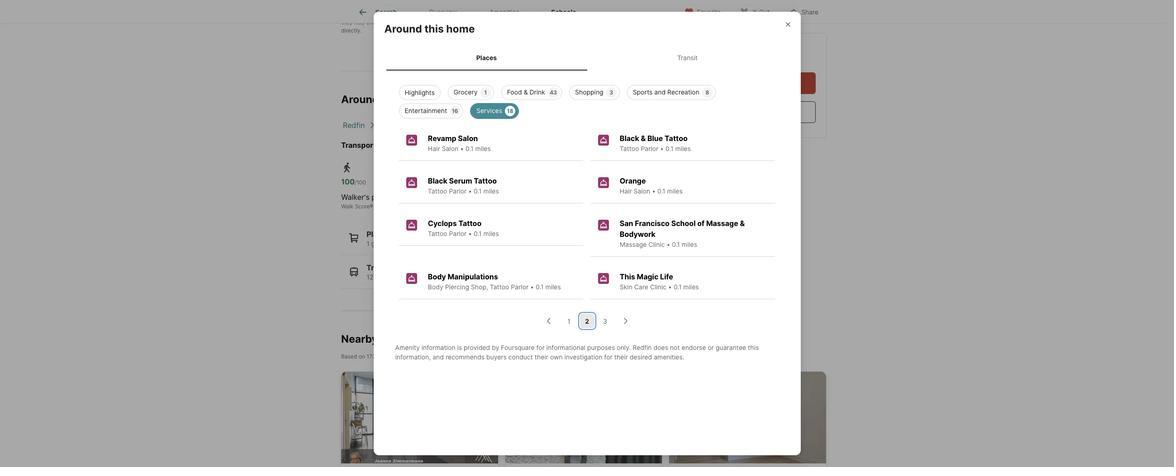Task type: locate. For each thing, give the bounding box(es) containing it.
around for around 1731 15th st
[[341, 93, 379, 106]]

0 vertical spatial 15th
[[407, 93, 429, 106]]

places up the grocery,
[[367, 230, 390, 239]]

1 vertical spatial body
[[428, 283, 443, 291]]

1 horizontal spatial 100 /100
[[426, 177, 450, 186]]

does up may
[[359, 11, 372, 18]]

1 score from the left
[[355, 203, 370, 210]]

massage
[[706, 219, 738, 228], [620, 241, 647, 249]]

massage down bodywork
[[620, 241, 647, 249]]

0 horizontal spatial score
[[355, 203, 370, 210]]

2 vertical spatial not
[[670, 344, 680, 352]]

0 vertical spatial school
[[483, 11, 500, 18]]

0 vertical spatial or
[[406, 11, 411, 18]]

18
[[507, 108, 513, 115]]

0 horizontal spatial 1
[[367, 240, 370, 247]]

2 horizontal spatial and
[[654, 88, 666, 96]]

0 horizontal spatial transit
[[367, 263, 391, 272]]

1 body from the top
[[428, 273, 446, 282]]

to
[[586, 11, 591, 18], [448, 19, 454, 26]]

0 vertical spatial transit
[[677, 54, 698, 61]]

parlor inside 'black serum tattoo tattoo parlor • 0.1 miles'
[[449, 187, 467, 195]]

0 vertical spatial tab list
[[341, 0, 599, 23]]

endorse up change at the left top of page
[[383, 11, 404, 18]]

1
[[484, 89, 487, 96], [367, 240, 370, 247], [568, 318, 570, 325]]

tab list containing places
[[384, 45, 790, 71]]

shop,
[[471, 283, 488, 291]]

0 vertical spatial does
[[359, 11, 372, 18]]

1 horizontal spatial /100
[[439, 179, 450, 186]]

hair down revamp at the left of the page
[[428, 145, 440, 153]]

1 vertical spatial black
[[428, 177, 447, 186]]

1 left 2
[[568, 318, 570, 325]]

1 horizontal spatial transit
[[426, 203, 443, 210]]

be down information.
[[455, 19, 462, 26]]

100 up walker's
[[341, 177, 355, 186]]

0 horizontal spatial school
[[512, 19, 529, 26]]

their left own
[[535, 354, 548, 361]]

• inside orange hair salon • 0.1 miles
[[652, 187, 656, 195]]

1731 left highlights
[[381, 93, 404, 106]]

/100 up rider's
[[439, 179, 450, 186]]

2 button
[[580, 314, 594, 329]]

for down the purposes
[[604, 354, 613, 361]]

san
[[620, 219, 633, 228], [412, 354, 422, 360]]

school up to
[[483, 11, 500, 18]]

0 vertical spatial 3
[[610, 89, 613, 96]]

0 horizontal spatial places
[[367, 230, 390, 239]]

not up change at the left top of page
[[373, 11, 382, 18]]

15th
[[407, 93, 429, 106], [380, 354, 391, 360]]

parlor inside 'cyclops tattoo tattoo parlor • 0.1 miles'
[[449, 230, 467, 238]]

1 vertical spatial redfin
[[343, 121, 365, 130]]

and inside list box
[[654, 88, 666, 96]]

0 horizontal spatial st
[[392, 354, 398, 360]]

0.1 inside san francisco school of massage & bodywork massage clinic • 0.1 miles
[[672, 241, 680, 249]]

0 horizontal spatial guarantee
[[412, 11, 439, 18]]

® right walk
[[370, 203, 373, 210]]

clinic down bodywork
[[649, 241, 665, 249]]

® right bike
[[532, 203, 535, 210]]

st left near at the bottom of the page
[[392, 354, 398, 360]]

score down walker's
[[355, 203, 370, 210]]

0 horizontal spatial &
[[524, 88, 528, 96]]

tattoo inside body manipulations body piercing shop, tattoo parlor • 0.1 miles
[[490, 283, 509, 291]]

3 right shopping
[[610, 89, 613, 96]]

1 horizontal spatial st
[[432, 93, 443, 106]]

score down rider's
[[445, 203, 459, 210]]

san francisco school of massage & bodywork massage clinic • 0.1 miles
[[620, 219, 745, 249]]

hair inside orange hair salon • 0.1 miles
[[620, 187, 632, 195]]

black
[[620, 134, 639, 143], [428, 177, 447, 186]]

body left piercing
[[428, 283, 443, 291]]

and down 'search'
[[387, 19, 396, 26]]

school inside san francisco school of massage & bodywork massage clinic • 0.1 miles
[[671, 219, 696, 228]]

tattoo up cyclops
[[428, 187, 447, 195]]

• inside san francisco school of massage & bodywork massage clinic • 0.1 miles
[[667, 241, 670, 249]]

0 vertical spatial are
[[552, 11, 560, 18]]

43
[[550, 89, 557, 96]]

0 vertical spatial and
[[387, 19, 396, 26]]

hair
[[428, 145, 440, 153], [620, 187, 632, 195]]

1 horizontal spatial around
[[384, 23, 422, 35]]

0.1 inside 'cyclops tattoo tattoo parlor • 0.1 miles'
[[474, 230, 482, 238]]

this
[[440, 11, 449, 18], [425, 23, 444, 35], [748, 344, 759, 352]]

is
[[457, 344, 462, 352]]

overview
[[429, 8, 457, 16]]

around this home
[[384, 23, 475, 35]]

paradise inside walker's paradise walk score ®
[[372, 193, 401, 202]]

& right food
[[524, 88, 528, 96]]

redfin up they
[[341, 11, 358, 18]]

& inside san francisco school of massage & bodywork massage clinic • 0.1 miles
[[740, 219, 745, 228]]

2 vertical spatial &
[[740, 219, 745, 228]]

0 vertical spatial black
[[620, 134, 639, 143]]

change
[[366, 19, 385, 26]]

1 vertical spatial places
[[367, 230, 390, 239]]

redfin for redfin does not endorse or guarantee this information.
[[341, 11, 358, 18]]

2 vertical spatial and
[[433, 354, 444, 361]]

0 vertical spatial guarantee
[[412, 11, 439, 18]]

3 inside list box
[[610, 89, 613, 96]]

1 vertical spatial salon
[[442, 145, 458, 153]]

to down overview
[[448, 19, 454, 26]]

list box containing grocery
[[392, 82, 783, 119]]

to inside the guaranteed to be accurate. to verify school enrollment eligibility, contact the school district directly.
[[448, 19, 454, 26]]

1 paradise from the left
[[372, 193, 401, 202]]

st up entertainment
[[432, 93, 443, 106]]

16
[[452, 108, 458, 115]]

places down the guaranteed to be accurate. to verify school enrollment eligibility, contact the school district directly.
[[476, 54, 497, 61]]

black left blue on the right top
[[620, 134, 639, 143]]

places inside tab
[[476, 54, 497, 61]]

information.
[[451, 11, 481, 18]]

orange
[[620, 177, 646, 186]]

salon inside orange hair salon • 0.1 miles
[[634, 187, 650, 195]]

0 horizontal spatial hair
[[428, 145, 440, 153]]

redfin up transportation
[[343, 121, 365, 130]]

1 horizontal spatial school
[[616, 19, 633, 26]]

1 inside list box
[[484, 89, 487, 96]]

paradise for rider's paradise
[[451, 193, 480, 202]]

transit down rider's
[[426, 203, 443, 210]]

sports and recreation
[[633, 88, 700, 96]]

& inside 'black & blue tattoo tattoo parlor • 0.1 miles'
[[641, 134, 646, 143]]

100 /100 up walker's
[[341, 177, 366, 186]]

2 horizontal spatial transit
[[677, 54, 698, 61]]

15th up entertainment
[[407, 93, 429, 106]]

1 vertical spatial for
[[604, 354, 613, 361]]

0 vertical spatial not
[[373, 11, 382, 18]]

1 horizontal spatial 1
[[484, 89, 487, 96]]

transit button
[[341, 255, 615, 289]]

schools
[[551, 8, 576, 16]]

food
[[507, 88, 522, 96]]

eligibility,
[[559, 19, 583, 26]]

black for black serum tattoo
[[428, 177, 447, 186]]

on
[[359, 354, 365, 360]]

1 their from the left
[[535, 354, 548, 361]]

around
[[384, 23, 422, 35], [341, 93, 379, 106]]

1 vertical spatial massage
[[620, 241, 647, 249]]

1 horizontal spatial be
[[593, 11, 599, 18]]

1 vertical spatial endorse
[[682, 344, 706, 352]]

1 vertical spatial hair
[[620, 187, 632, 195]]

1 horizontal spatial francisco
[[635, 219, 670, 228]]

school inside 'school service boundaries are intended to be used as a reference only; they may change and are not'
[[483, 11, 500, 18]]

2
[[585, 318, 589, 325]]

& left blue on the right top
[[641, 134, 646, 143]]

parlor down serum
[[449, 187, 467, 195]]

2 ® from the left
[[459, 203, 463, 210]]

0 horizontal spatial massage
[[620, 241, 647, 249]]

tattoo right "shop,"
[[490, 283, 509, 291]]

francisco up bodywork
[[635, 219, 670, 228]]

score for walker's
[[355, 203, 370, 210]]

parlor
[[641, 145, 659, 153], [449, 187, 467, 195], [449, 230, 467, 238], [511, 283, 529, 291]]

2 horizontal spatial &
[[740, 219, 745, 228]]

francisco down information
[[423, 354, 448, 360]]

score inside 'rider's paradise transit score ®'
[[445, 203, 459, 210]]

3 button
[[598, 314, 612, 329]]

tattoo down cyclops
[[428, 230, 447, 238]]

overview tab
[[413, 1, 474, 23]]

0 vertical spatial body
[[428, 273, 446, 282]]

® inside 'rider's paradise transit score ®'
[[459, 203, 463, 210]]

0 vertical spatial to
[[586, 11, 591, 18]]

their down only.
[[614, 354, 628, 361]]

tab list
[[341, 0, 599, 23], [384, 45, 790, 71]]

miles
[[475, 145, 491, 153], [675, 145, 691, 153], [483, 187, 499, 195], [667, 187, 683, 195], [483, 230, 499, 238], [682, 241, 697, 249], [545, 283, 561, 291], [683, 283, 699, 291]]

& right "of"
[[740, 219, 745, 228]]

body up piercing
[[428, 273, 446, 282]]

2 vertical spatial 1
[[568, 318, 570, 325]]

2 100 from the left
[[426, 177, 439, 186]]

• inside 'black & blue tattoo tattoo parlor • 0.1 miles'
[[660, 145, 664, 153]]

verify
[[497, 19, 511, 26]]

be up contact
[[593, 11, 599, 18]]

0.1 inside this magic life skin care clinic • 0.1 miles
[[674, 283, 682, 291]]

this magic life skin care clinic • 0.1 miles
[[620, 273, 699, 291]]

0 horizontal spatial not
[[373, 11, 382, 18]]

not up amenities.
[[670, 344, 680, 352]]

0 horizontal spatial does
[[359, 11, 372, 18]]

parlor inside 'black & blue tattoo tattoo parlor • 0.1 miles'
[[641, 145, 659, 153]]

1 vertical spatial school
[[671, 219, 696, 228]]

0 horizontal spatial school
[[483, 11, 500, 18]]

search link
[[357, 7, 397, 18]]

around down redfin does not endorse or guarantee this information.
[[384, 23, 422, 35]]

photo of 3388 17th st, san francisco, ca 94110 image
[[341, 372, 498, 464]]

score
[[355, 203, 370, 210], [445, 203, 459, 210], [517, 203, 532, 210]]

1 vertical spatial tab list
[[384, 45, 790, 71]]

school left "of"
[[671, 219, 696, 228]]

® inside walker's paradise walk score ®
[[370, 203, 373, 210]]

transit up recreation
[[677, 54, 698, 61]]

& inside list box
[[524, 88, 528, 96]]

1 horizontal spatial paradise
[[451, 193, 480, 202]]

salon down orange on the right
[[634, 187, 650, 195]]

0 horizontal spatial 15th
[[380, 354, 391, 360]]

1 horizontal spatial 100
[[426, 177, 439, 186]]

walker's
[[341, 193, 370, 202]]

8
[[706, 89, 709, 96]]

restaurants,
[[407, 240, 443, 247]]

by
[[492, 344, 499, 352]]

15th down the nearby rentals
[[380, 354, 391, 360]]

1 horizontal spatial san
[[620, 219, 633, 228]]

1 vertical spatial transit
[[426, 203, 443, 210]]

does up amenities.
[[654, 344, 668, 352]]

0.1 inside revamp salon hair salon • 0.1 miles
[[466, 145, 474, 153]]

/100
[[355, 179, 366, 186], [439, 179, 450, 186]]

be
[[593, 11, 599, 18], [455, 19, 462, 26]]

1 horizontal spatial does
[[654, 344, 668, 352]]

0 vertical spatial san
[[620, 219, 633, 228]]

0 horizontal spatial 3
[[603, 318, 607, 325]]

out
[[759, 8, 770, 16]]

0 vertical spatial 1
[[484, 89, 487, 96]]

paradise right walker's
[[372, 193, 401, 202]]

miles inside body manipulations body piercing shop, tattoo parlor • 0.1 miles
[[545, 283, 561, 291]]

paradise
[[372, 193, 401, 202], [451, 193, 480, 202]]

highlights
[[405, 89, 435, 97]]

0 horizontal spatial their
[[535, 354, 548, 361]]

directly.
[[341, 27, 362, 34]]

not down redfin does not endorse or guarantee this information.
[[408, 19, 416, 26]]

endorse
[[383, 11, 404, 18], [682, 344, 706, 352]]

2 /100 from the left
[[439, 179, 450, 186]]

salon down revamp at the left of the page
[[442, 145, 458, 153]]

school service boundaries are intended to be used as a reference only; they may change and are not
[[341, 11, 665, 26]]

1 horizontal spatial endorse
[[682, 344, 706, 352]]

x-out button
[[732, 2, 777, 21]]

0 vertical spatial clinic
[[649, 241, 665, 249]]

1 vertical spatial francisco
[[423, 354, 448, 360]]

paradise inside 'rider's paradise transit score ®'
[[451, 193, 480, 202]]

0 vertical spatial places
[[476, 54, 497, 61]]

or inside amenity information is provided by foursquare for informational purposes only. redfin does not endorse or guarantee this information, and recommends buyers conduct their own investigation for their desired amenities.
[[708, 344, 714, 352]]

1 horizontal spatial places
[[476, 54, 497, 61]]

score for rider's
[[445, 203, 459, 210]]

paradise for walker's paradise
[[372, 193, 401, 202]]

massage right "of"
[[706, 219, 738, 228]]

0 vertical spatial endorse
[[383, 11, 404, 18]]

1 ® from the left
[[370, 203, 373, 210]]

miles inside revamp salon hair salon • 0.1 miles
[[475, 145, 491, 153]]

score inside walker's paradise walk score ®
[[355, 203, 370, 210]]

1 vertical spatial not
[[408, 19, 416, 26]]

2 horizontal spatial 1
[[568, 318, 570, 325]]

san up bodywork
[[620, 219, 633, 228]]

black up rider's
[[428, 177, 447, 186]]

purposes
[[587, 344, 615, 352]]

manipulations
[[448, 273, 498, 282]]

0 horizontal spatial around
[[341, 93, 379, 106]]

parlor down blue on the right top
[[641, 145, 659, 153]]

tattoo right blue on the right top
[[665, 134, 688, 143]]

2 horizontal spatial not
[[670, 344, 680, 352]]

and down information
[[433, 354, 444, 361]]

100 /100
[[341, 177, 366, 186], [426, 177, 450, 186]]

endorse inside amenity information is provided by foursquare for informational purposes only. redfin does not endorse or guarantee this information, and recommends buyers conduct their own investigation for their desired amenities.
[[682, 344, 706, 352]]

parlor up parks
[[449, 230, 467, 238]]

for right foursquare at left
[[536, 344, 545, 352]]

does
[[359, 11, 372, 18], [654, 344, 668, 352]]

2 score from the left
[[445, 203, 459, 210]]

places inside places 1 grocery, 37 restaurants, 0 parks
[[367, 230, 390, 239]]

amenities
[[490, 8, 519, 16]]

0 vertical spatial hair
[[428, 145, 440, 153]]

salon right revamp at the left of the page
[[458, 134, 478, 143]]

1 vertical spatial 15th
[[380, 354, 391, 360]]

places tab
[[386, 47, 587, 69]]

near
[[399, 354, 411, 360]]

1731 right on
[[367, 354, 378, 360]]

1 vertical spatial be
[[455, 19, 462, 26]]

contact
[[696, 49, 734, 60]]

black for black & blue tattoo
[[620, 134, 639, 143]]

1 left the grocery,
[[367, 240, 370, 247]]

and right the sports
[[654, 88, 666, 96]]

• inside this magic life skin care clinic • 0.1 miles
[[668, 283, 672, 291]]

tab list inside around this home dialog
[[384, 45, 790, 71]]

informational
[[547, 344, 585, 352]]

endorse up amenities.
[[682, 344, 706, 352]]

places
[[476, 54, 497, 61], [367, 230, 390, 239]]

1 vertical spatial &
[[641, 134, 646, 143]]

2 paradise from the left
[[451, 193, 480, 202]]

tattoo
[[665, 134, 688, 143], [620, 145, 639, 153], [474, 177, 497, 186], [428, 187, 447, 195], [459, 219, 482, 228], [428, 230, 447, 238], [490, 283, 509, 291]]

to up contact
[[586, 11, 591, 18]]

3 score from the left
[[517, 203, 532, 210]]

home
[[446, 23, 475, 35]]

0 horizontal spatial /100
[[355, 179, 366, 186]]

0 horizontal spatial 100
[[341, 177, 355, 186]]

3 right 2 button
[[603, 318, 607, 325]]

®
[[370, 203, 373, 210], [459, 203, 463, 210], [532, 203, 535, 210]]

1 horizontal spatial their
[[614, 354, 628, 361]]

black inside 'black & blue tattoo tattoo parlor • 0.1 miles'
[[620, 134, 639, 143]]

school down a
[[616, 19, 633, 26]]

share
[[801, 8, 819, 16]]

1 100 from the left
[[341, 177, 355, 186]]

0 horizontal spatial be
[[455, 19, 462, 26]]

redfin
[[341, 11, 358, 18], [343, 121, 365, 130], [633, 344, 652, 352]]

0 horizontal spatial are
[[398, 19, 406, 26]]

0
[[445, 240, 449, 247]]

san inside san francisco school of massage & bodywork massage clinic • 0.1 miles
[[620, 219, 633, 228]]

transit
[[677, 54, 698, 61], [426, 203, 443, 210], [367, 263, 391, 272]]

this
[[620, 273, 635, 282]]

1 horizontal spatial guarantee
[[716, 344, 746, 352]]

2 vertical spatial redfin
[[633, 344, 652, 352]]

• inside body manipulations body piercing shop, tattoo parlor • 0.1 miles
[[530, 283, 534, 291]]

list box
[[392, 82, 783, 119]]

0 vertical spatial redfin
[[341, 11, 358, 18]]

buyers
[[486, 354, 507, 361]]

2 horizontal spatial ®
[[532, 203, 535, 210]]

school
[[512, 19, 529, 26], [616, 19, 633, 26]]

2 100 /100 from the left
[[426, 177, 450, 186]]

paradise down serum
[[451, 193, 480, 202]]

1 vertical spatial clinic
[[650, 283, 667, 291]]

1 up services
[[484, 89, 487, 96]]

they
[[341, 19, 353, 26]]

2 body from the top
[[428, 283, 443, 291]]

100 up rider's
[[426, 177, 439, 186]]

are up enrollment
[[552, 11, 560, 18]]

score right bike
[[517, 203, 532, 210]]

100 /100 up rider's
[[426, 177, 450, 186]]

drink
[[530, 88, 545, 96]]

clinic inside this magic life skin care clinic • 0.1 miles
[[650, 283, 667, 291]]

3 inside button
[[603, 318, 607, 325]]

parlor right "shop,"
[[511, 283, 529, 291]]

around inside dialog
[[384, 23, 422, 35]]

® for walker's
[[370, 203, 373, 210]]

1 vertical spatial san
[[412, 354, 422, 360]]

transit inside 'rider's paradise transit score ®'
[[426, 203, 443, 210]]

® down 'black serum tattoo tattoo parlor • 0.1 miles'
[[459, 203, 463, 210]]

1 horizontal spatial to
[[586, 11, 591, 18]]

& for black
[[641, 134, 646, 143]]

san right near at the bottom of the page
[[412, 354, 422, 360]]

school
[[483, 11, 500, 18], [671, 219, 696, 228]]

0 vertical spatial 1731
[[381, 93, 404, 106]]

of
[[697, 219, 705, 228]]

hair down orange on the right
[[620, 187, 632, 195]]

redfin up 'desired'
[[633, 344, 652, 352]]

0 vertical spatial francisco
[[635, 219, 670, 228]]

black inside 'black serum tattoo tattoo parlor • 0.1 miles'
[[428, 177, 447, 186]]

1 horizontal spatial 3
[[610, 89, 613, 96]]

clinic down life
[[650, 283, 667, 291]]

not inside amenity information is provided by foursquare for informational purposes only. redfin does not endorse or guarantee this information, and recommends buyers conduct their own investigation for their desired amenities.
[[670, 344, 680, 352]]

1 horizontal spatial or
[[708, 344, 714, 352]]

3
[[610, 89, 613, 96], [603, 318, 607, 325]]

/100 up walker's
[[355, 179, 366, 186]]

school down service
[[512, 19, 529, 26]]

foursquare
[[501, 344, 535, 352]]

around up the redfin link
[[341, 93, 379, 106]]

transit down the grocery,
[[367, 263, 391, 272]]

are down redfin does not endorse or guarantee this information.
[[398, 19, 406, 26]]

be inside the guaranteed to be accurate. to verify school enrollment eligibility, contact the school district directly.
[[455, 19, 462, 26]]

cyclops tattoo tattoo parlor • 0.1 miles
[[428, 219, 499, 238]]



Task type: describe. For each thing, give the bounding box(es) containing it.
0 vertical spatial for
[[536, 344, 545, 352]]

schools tab
[[535, 1, 592, 23]]

and inside 'school service boundaries are intended to be used as a reference only; they may change and are not'
[[387, 19, 396, 26]]

0 horizontal spatial or
[[406, 11, 411, 18]]

3 ® from the left
[[532, 203, 535, 210]]

around this home dialog
[[374, 12, 801, 456]]

based on 1731 15th st near san francisco
[[341, 354, 448, 360]]

0 vertical spatial massage
[[706, 219, 738, 228]]

services
[[476, 107, 502, 115]]

francisco inside san francisco school of massage & bodywork massage clinic • 0.1 miles
[[635, 219, 670, 228]]

tattoo up parks
[[459, 219, 482, 228]]

amenities tab
[[474, 1, 535, 23]]

• inside revamp salon hair salon • 0.1 miles
[[460, 145, 464, 153]]

amenity
[[395, 344, 420, 352]]

bodywork
[[620, 230, 656, 239]]

tattoo up orange on the right
[[620, 145, 639, 153]]

cyclops
[[428, 219, 457, 228]]

nearby rentals
[[341, 333, 416, 345]]

amenities.
[[654, 354, 684, 361]]

0 vertical spatial this
[[440, 11, 449, 18]]

parlor inside body manipulations body piercing shop, tattoo parlor • 0.1 miles
[[511, 283, 529, 291]]

miles inside this magic life skin care clinic • 0.1 miles
[[683, 283, 699, 291]]

• inside 'black serum tattoo tattoo parlor • 0.1 miles'
[[468, 187, 472, 195]]

2 school from the left
[[616, 19, 633, 26]]

37
[[398, 240, 405, 247]]

to
[[489, 19, 495, 26]]

orange hair salon • 0.1 miles
[[620, 177, 683, 195]]

photo of 638 14th st, san francisco, ca 94114 image
[[505, 372, 662, 464]]

x-
[[753, 8, 759, 16]]

favorite
[[697, 8, 721, 16]]

1 vertical spatial 1731
[[367, 354, 378, 360]]

district
[[634, 19, 652, 26]]

and inside amenity information is provided by foursquare for informational purposes only. redfin does not endorse or guarantee this information, and recommends buyers conduct their own investigation for their desired amenities.
[[433, 354, 444, 361]]

• inside 'cyclops tattoo tattoo parlor • 0.1 miles'
[[468, 230, 472, 238]]

contact
[[585, 19, 604, 26]]

share button
[[781, 2, 826, 21]]

blue
[[647, 134, 663, 143]]

this inside amenity information is provided by foursquare for informational purposes only. redfin does not endorse or guarantee this information, and recommends buyers conduct their own investigation for their desired amenities.
[[748, 344, 759, 352]]

around for around this home
[[384, 23, 422, 35]]

guaranteed
[[417, 19, 447, 26]]

magic
[[637, 273, 659, 282]]

information
[[422, 344, 455, 352]]

life
[[660, 273, 673, 282]]

recreation
[[667, 88, 700, 96]]

enrollment
[[531, 19, 558, 26]]

based
[[341, 354, 357, 360]]

bike
[[505, 203, 515, 210]]

grocery
[[454, 88, 478, 96]]

miles inside 'cyclops tattoo tattoo parlor • 0.1 miles'
[[483, 230, 499, 238]]

bike score ®
[[505, 203, 535, 210]]

rentals
[[380, 333, 416, 345]]

entertainment
[[405, 107, 447, 115]]

1 /100 from the left
[[355, 179, 366, 186]]

own
[[550, 354, 563, 361]]

conduct
[[508, 354, 533, 361]]

does inside amenity information is provided by foursquare for informational purposes only. redfin does not endorse or guarantee this information, and recommends buyers conduct their own investigation for their desired amenities.
[[654, 344, 668, 352]]

x-out
[[753, 8, 770, 16]]

not inside 'school service boundaries are intended to be used as a reference only; they may change and are not'
[[408, 19, 416, 26]]

0 vertical spatial st
[[432, 93, 443, 106]]

amenity information is provided by foursquare for informational purposes only. redfin does not endorse or guarantee this information, and recommends buyers conduct their own investigation for their desired amenities.
[[395, 344, 759, 361]]

places for places
[[476, 54, 497, 61]]

2 their from the left
[[614, 354, 628, 361]]

1 vertical spatial this
[[425, 23, 444, 35]]

redfin inside amenity information is provided by foursquare for informational purposes only. redfin does not endorse or guarantee this information, and recommends buyers conduct their own investigation for their desired amenities.
[[633, 344, 652, 352]]

service
[[502, 11, 521, 18]]

care
[[634, 283, 648, 291]]

places for places 1 grocery, 37 restaurants, 0 parks
[[367, 230, 390, 239]]

guaranteed to be accurate. to verify school enrollment eligibility, contact the school district directly.
[[341, 19, 652, 34]]

sports
[[633, 88, 653, 96]]

rider's paradise transit score ®
[[426, 193, 480, 210]]

transit inside tab
[[677, 54, 698, 61]]

1 horizontal spatial 1731
[[381, 93, 404, 106]]

miles inside san francisco school of massage & bodywork massage clinic • 0.1 miles
[[682, 241, 697, 249]]

recommends
[[446, 354, 485, 361]]

accurate.
[[463, 19, 487, 26]]

redfin link
[[343, 121, 365, 130]]

be inside 'school service boundaries are intended to be used as a reference only; they may change and are not'
[[593, 11, 599, 18]]

0 horizontal spatial francisco
[[423, 354, 448, 360]]

® for rider's
[[459, 203, 463, 210]]

information,
[[395, 354, 431, 361]]

serum
[[449, 177, 472, 186]]

1 button
[[562, 314, 576, 329]]

transit tab
[[587, 47, 788, 69]]

parks
[[450, 240, 467, 247]]

list box inside around this home dialog
[[392, 82, 783, 119]]

tab list containing search
[[341, 0, 599, 23]]

to inside 'school service boundaries are intended to be used as a reference only; they may change and are not'
[[586, 11, 591, 18]]

boundaries
[[522, 11, 551, 18]]

the
[[606, 19, 614, 26]]

investigation
[[565, 354, 603, 361]]

& for food
[[524, 88, 528, 96]]

nearby
[[341, 333, 378, 345]]

may
[[354, 19, 365, 26]]

intended
[[562, 11, 585, 18]]

places 1 grocery, 37 restaurants, 0 parks
[[367, 230, 467, 247]]

0 vertical spatial salon
[[458, 134, 478, 143]]

around this home element
[[384, 12, 486, 36]]

only.
[[617, 344, 631, 352]]

black & blue tattoo tattoo parlor • 0.1 miles
[[620, 134, 691, 153]]

food & drink 43
[[507, 88, 557, 96]]

hair inside revamp salon hair salon • 0.1 miles
[[428, 145, 440, 153]]

body manipulations body piercing shop, tattoo parlor • 0.1 miles
[[428, 273, 561, 291]]

favorite button
[[677, 2, 729, 21]]

0.1 inside 'black & blue tattoo tattoo parlor • 0.1 miles'
[[666, 145, 674, 153]]

only;
[[653, 11, 665, 18]]

a
[[622, 11, 626, 18]]

0.1 inside orange hair salon • 0.1 miles
[[657, 187, 665, 195]]

photo of 3626 17th st, san francisco, ca 94114 image
[[669, 372, 826, 464]]

transit inside button
[[367, 263, 391, 272]]

redfin does not endorse or guarantee this information.
[[341, 11, 481, 18]]

rider's
[[426, 193, 449, 202]]

1 inside places 1 grocery, 37 restaurants, 0 parks
[[367, 240, 370, 247]]

walker's paradise walk score ®
[[341, 193, 401, 210]]

0.1 inside body manipulations body piercing shop, tattoo parlor • 0.1 miles
[[536, 283, 544, 291]]

around 1731 15th st
[[341, 93, 443, 106]]

tattoo right serum
[[474, 177, 497, 186]]

miles inside 'black serum tattoo tattoo parlor • 0.1 miles'
[[483, 187, 499, 195]]

clinic inside san francisco school of massage & bodywork massage clinic • 0.1 miles
[[649, 241, 665, 249]]

1 horizontal spatial are
[[552, 11, 560, 18]]

guarantee inside amenity information is provided by foursquare for informational purposes only. redfin does not endorse or guarantee this information, and recommends buyers conduct their own investigation for their desired amenities.
[[716, 344, 746, 352]]

search
[[375, 8, 397, 16]]

redfin for redfin
[[343, 121, 365, 130]]

miles inside orange hair salon • 0.1 miles
[[667, 187, 683, 195]]

skin
[[620, 283, 633, 291]]

0.1 inside 'black serum tattoo tattoo parlor • 0.1 miles'
[[474, 187, 482, 195]]

1 vertical spatial are
[[398, 19, 406, 26]]

walk
[[341, 203, 353, 210]]

miles inside 'black & blue tattoo tattoo parlor • 0.1 miles'
[[675, 145, 691, 153]]

1 inside button
[[568, 318, 570, 325]]

desired
[[630, 354, 652, 361]]

1 school from the left
[[512, 19, 529, 26]]

black serum tattoo tattoo parlor • 0.1 miles
[[428, 177, 499, 195]]

1 100 /100 from the left
[[341, 177, 366, 186]]

0 horizontal spatial endorse
[[383, 11, 404, 18]]

shopping
[[575, 88, 603, 96]]

revamp salon hair salon • 0.1 miles
[[428, 134, 491, 153]]

revamp
[[428, 134, 456, 143]]



Task type: vqa. For each thing, say whether or not it's contained in the screenshot.
the 0.1 within the San Francisco School Of Massage & Bodywork Massage Clinic • 0.1 Miles
yes



